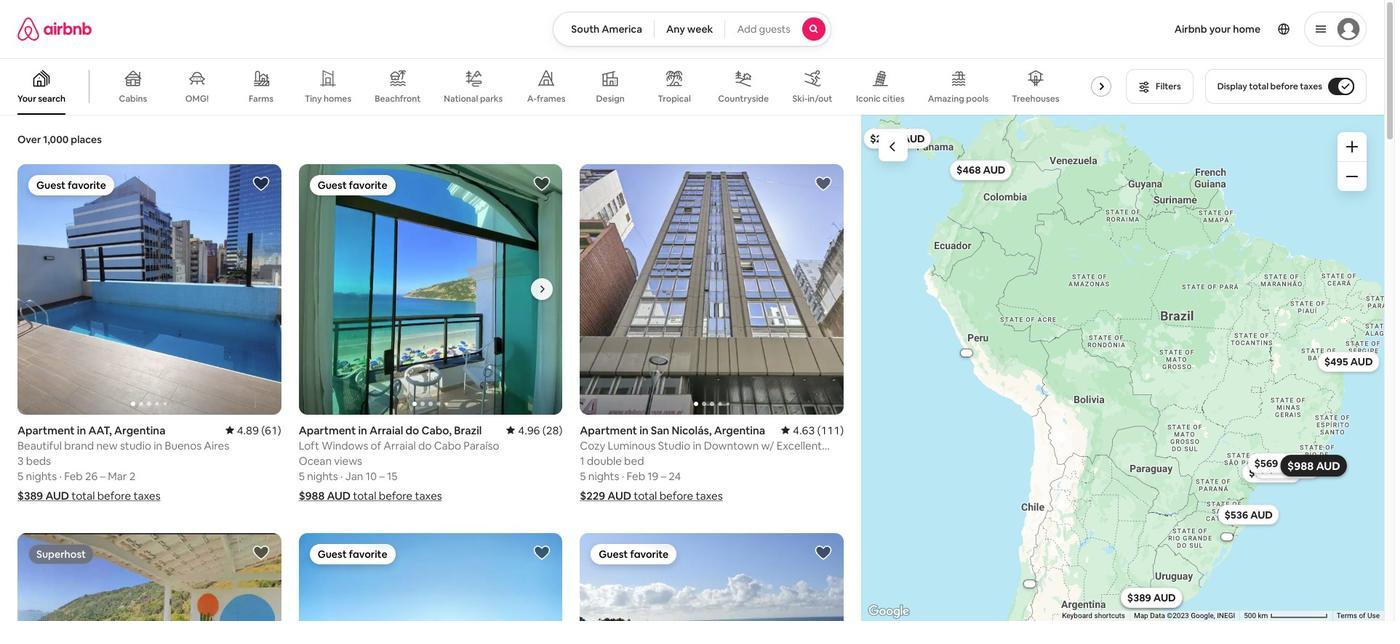Task type: vqa. For each thing, say whether or not it's contained in the screenshot.
the leftmost )
no



Task type: locate. For each thing, give the bounding box(es) containing it.
1 horizontal spatial $988 aud
[[1287, 459, 1340, 473]]

1 horizontal spatial $229 aud
[[1127, 592, 1175, 605]]

1 horizontal spatial 5
[[299, 470, 305, 483]]

0 horizontal spatial ·
[[59, 470, 62, 483]]

$389 aud button
[[1120, 588, 1182, 609]]

1 vertical spatial $988 aud
[[299, 489, 351, 503]]

total down the "26"
[[71, 489, 95, 503]]

$382 aud button
[[952, 343, 981, 363]]

aires
[[204, 439, 229, 453]]

feb inside 1 double bed 5 nights · feb 19 – 24 $229 aud total before taxes
[[627, 470, 645, 483]]

0 vertical spatial $229 aud
[[580, 489, 631, 503]]

cabo
[[434, 439, 461, 453]]

do
[[406, 424, 419, 438], [418, 439, 432, 453]]

$988 aud inside apartment in arraial do cabo, brazil loft windows of arraial do cabo paraíso ocean views 5 nights · jan 10 – 15 $988 aud total before taxes
[[299, 489, 351, 503]]

–
[[100, 470, 105, 483], [379, 470, 385, 483], [661, 470, 666, 483]]

brand
[[64, 439, 94, 453]]

amazing
[[928, 93, 964, 105]]

in for arraial
[[358, 424, 367, 438]]

double
[[587, 454, 622, 468]]

1 5 from the left
[[17, 470, 23, 483]]

buenos
[[165, 439, 202, 453]]

tiny homes
[[305, 93, 351, 105]]

in up windows
[[358, 424, 367, 438]]

1 horizontal spatial –
[[379, 470, 385, 483]]

2 horizontal spatial 5
[[580, 470, 586, 483]]

1 apartment from the left
[[17, 424, 75, 438]]

airbnb
[[1175, 23, 1207, 36]]

group
[[0, 58, 1124, 115], [17, 164, 281, 415], [299, 164, 563, 415], [580, 164, 844, 415], [17, 534, 281, 622], [299, 534, 563, 622], [580, 534, 844, 622]]

add to wishlist: home in prainha - arraial do cabo, brazil image
[[252, 544, 270, 562]]

frames
[[537, 93, 566, 105]]

nights down ocean
[[307, 470, 338, 483]]

nights down double
[[588, 470, 619, 483]]

total inside apartment in arraial do cabo, brazil loft windows of arraial do cabo paraíso ocean views 5 nights · jan 10 – 15 $988 aud total before taxes
[[353, 489, 376, 503]]

tiny
[[305, 93, 322, 105]]

1 nights from the left
[[26, 470, 57, 483]]

apartment
[[17, 424, 75, 438], [299, 424, 356, 438], [580, 424, 637, 438]]

2 5 from the left
[[299, 470, 305, 483]]

1 vertical spatial $389 aud
[[1127, 592, 1176, 605]]

total down 19
[[634, 489, 657, 503]]

5 inside apartment in arraial do cabo, brazil loft windows of arraial do cabo paraíso ocean views 5 nights · jan 10 – 15 $988 aud total before taxes
[[299, 470, 305, 483]]

None search field
[[553, 12, 831, 47]]

1 horizontal spatial of
[[1359, 613, 1366, 621]]

4.96 (28)
[[518, 424, 563, 438]]

2 horizontal spatial ·
[[622, 470, 624, 483]]

cities
[[883, 93, 905, 105]]

in up the brand
[[77, 424, 86, 438]]

arraial
[[370, 424, 403, 438], [384, 439, 416, 453]]

your
[[17, 93, 36, 105]]

$354 aud
[[1020, 582, 1039, 587]]

nights
[[26, 470, 57, 483], [307, 470, 338, 483], [588, 470, 619, 483]]

4.96 out of 5 average rating,  28 reviews image
[[506, 424, 563, 438]]

$389 aud down "beds"
[[17, 489, 69, 503]]

2 apartment from the left
[[299, 424, 356, 438]]

2 argentina from the left
[[714, 424, 765, 438]]

1 horizontal spatial $389 aud
[[1127, 592, 1176, 605]]

0 vertical spatial arraial
[[370, 424, 403, 438]]

your
[[1209, 23, 1231, 36]]

apartment for apartment in aat, argentina
[[17, 424, 75, 438]]

3 – from the left
[[661, 470, 666, 483]]

national parks
[[444, 93, 503, 105]]

$389 aud inside the apartment in aat, argentina beautiful brand new studio in buenos aires 3 beds 5 nights · feb 26 – mar 2 $389 aud total before taxes
[[17, 489, 69, 503]]

500 km button
[[1240, 612, 1332, 622]]

0 horizontal spatial nights
[[26, 470, 57, 483]]

$229 aud button
[[1121, 588, 1182, 608]]

add to wishlist: apartment in barra, brazil image
[[815, 544, 832, 562]]

of left use at right
[[1359, 613, 1366, 621]]

data
[[1150, 613, 1165, 621]]

do left cabo,
[[406, 424, 419, 438]]

· inside the apartment in aat, argentina beautiful brand new studio in buenos aires 3 beds 5 nights · feb 26 – mar 2 $389 aud total before taxes
[[59, 470, 62, 483]]

$495 aud
[[1324, 355, 1373, 369]]

$569 aud
[[1254, 457, 1303, 470]]

5
[[17, 470, 23, 483], [299, 470, 305, 483], [580, 470, 586, 483]]

add
[[737, 23, 757, 36]]

·
[[59, 470, 62, 483], [340, 470, 343, 483], [622, 470, 624, 483]]

3 · from the left
[[622, 470, 624, 483]]

· left jan
[[340, 470, 343, 483]]

4.89 out of 5 average rating,  61 reviews image
[[225, 424, 281, 438]]

– left 15
[[379, 470, 385, 483]]

1 horizontal spatial argentina
[[714, 424, 765, 438]]

0 vertical spatial of
[[371, 439, 381, 453]]

0 horizontal spatial –
[[100, 470, 105, 483]]

argentina up studio
[[114, 424, 165, 438]]

· left the "26"
[[59, 470, 62, 483]]

jan
[[345, 470, 363, 483]]

feb inside the apartment in aat, argentina beautiful brand new studio in buenos aires 3 beds 5 nights · feb 26 – mar 2 $389 aud total before taxes
[[64, 470, 83, 483]]

nights inside the apartment in aat, argentina beautiful brand new studio in buenos aires 3 beds 5 nights · feb 26 – mar 2 $389 aud total before taxes
[[26, 470, 57, 483]]

keyboard
[[1062, 613, 1093, 621]]

before down mar at the left bottom of the page
[[97, 489, 131, 503]]

$389 aud
[[17, 489, 69, 503], [1127, 592, 1176, 605]]

shortcuts
[[1094, 613, 1125, 621]]

$1,183 aud button
[[1280, 456, 1347, 476]]

2 · from the left
[[340, 470, 343, 483]]

3 nights from the left
[[588, 470, 619, 483]]

1 feb from the left
[[64, 470, 83, 483]]

1 argentina from the left
[[114, 424, 165, 438]]

2 feb from the left
[[627, 470, 645, 483]]

nights down "beds"
[[26, 470, 57, 483]]

america
[[602, 23, 642, 36]]

0 horizontal spatial apartment
[[17, 424, 75, 438]]

brazil
[[454, 424, 482, 438]]

3 5 from the left
[[580, 470, 586, 483]]

farms
[[249, 93, 274, 105]]

apartment up windows
[[299, 424, 356, 438]]

0 vertical spatial $988 aud
[[1287, 459, 1340, 473]]

(111)
[[817, 424, 844, 438]]

terms of use link
[[1337, 613, 1380, 621]]

$2,781 aud button
[[863, 128, 931, 149]]

(28)
[[542, 424, 563, 438]]

before down the 24
[[659, 489, 693, 503]]

in left san
[[640, 424, 649, 438]]

0 horizontal spatial of
[[371, 439, 381, 453]]

apartment up beautiful
[[17, 424, 75, 438]]

$468 aud
[[956, 164, 1005, 177]]

5 down ocean
[[299, 470, 305, 483]]

$536 aud
[[1224, 508, 1273, 522]]

2 horizontal spatial apartment
[[580, 424, 637, 438]]

ocean
[[299, 454, 332, 468]]

0 horizontal spatial $389 aud
[[17, 489, 69, 503]]

1 vertical spatial do
[[418, 439, 432, 453]]

2 – from the left
[[379, 470, 385, 483]]

over 1,000 places
[[17, 133, 102, 146]]

0 horizontal spatial $229 aud
[[580, 489, 631, 503]]

$270 aud
[[1127, 592, 1175, 605]]

5 down 3
[[17, 470, 23, 483]]

ski-
[[792, 93, 808, 105]]

0 horizontal spatial argentina
[[114, 424, 165, 438]]

1 horizontal spatial ·
[[340, 470, 343, 483]]

in inside apartment in arraial do cabo, brazil loft windows of arraial do cabo paraíso ocean views 5 nights · jan 10 – 15 $988 aud total before taxes
[[358, 424, 367, 438]]

(61)
[[261, 424, 281, 438]]

total right the display
[[1249, 81, 1269, 92]]

airbnb your home link
[[1166, 14, 1269, 44]]

argentina inside the apartment in aat, argentina beautiful brand new studio in buenos aires 3 beds 5 nights · feb 26 – mar 2 $389 aud total before taxes
[[114, 424, 165, 438]]

1 vertical spatial $229 aud
[[1127, 592, 1175, 605]]

total
[[1249, 81, 1269, 92], [71, 489, 95, 503], [353, 489, 376, 503], [634, 489, 657, 503]]

· down bed
[[622, 470, 624, 483]]

$229 aud down double
[[580, 489, 631, 503]]

add guests
[[737, 23, 791, 36]]

$988 aud button
[[1280, 455, 1347, 477]]

km
[[1258, 613, 1268, 621]]

do down cabo,
[[418, 439, 432, 453]]

taxes
[[1300, 81, 1322, 92], [133, 489, 161, 503], [415, 489, 442, 503], [696, 489, 723, 503]]

google image
[[865, 603, 913, 622]]

total inside the apartment in aat, argentina beautiful brand new studio in buenos aires 3 beds 5 nights · feb 26 – mar 2 $389 aud total before taxes
[[71, 489, 95, 503]]

500 km
[[1244, 613, 1270, 621]]

nights inside apartment in arraial do cabo, brazil loft windows of arraial do cabo paraíso ocean views 5 nights · jan 10 – 15 $988 aud total before taxes
[[307, 470, 338, 483]]

mar
[[108, 470, 127, 483]]

feb down bed
[[627, 470, 645, 483]]

0 vertical spatial $389 aud
[[17, 489, 69, 503]]

total down 10
[[353, 489, 376, 503]]

4.63
[[793, 424, 815, 438]]

$229 aud up the data at the right bottom of page
[[1127, 592, 1175, 605]]

$1,353 aud
[[1259, 462, 1315, 475]]

1 vertical spatial of
[[1359, 613, 1366, 621]]

total inside 1 double bed 5 nights · feb 19 – 24 $229 aud total before taxes
[[634, 489, 657, 503]]

argentina right nicolás,
[[714, 424, 765, 438]]

apartment inside the apartment in aat, argentina beautiful brand new studio in buenos aires 3 beds 5 nights · feb 26 – mar 2 $389 aud total before taxes
[[17, 424, 75, 438]]

0 horizontal spatial feb
[[64, 470, 83, 483]]

before down 15
[[379, 489, 413, 503]]

1 · from the left
[[59, 470, 62, 483]]

add to wishlist: apartment in aat, argentina image
[[252, 175, 270, 193]]

1 horizontal spatial nights
[[307, 470, 338, 483]]

beachfront
[[375, 93, 421, 105]]

– right 19
[[661, 470, 666, 483]]

4.63 out of 5 average rating,  111 reviews image
[[781, 424, 844, 438]]

inegi
[[1217, 613, 1235, 621]]

1 horizontal spatial feb
[[627, 470, 645, 483]]

1 double bed 5 nights · feb 19 – 24 $229 aud total before taxes
[[580, 454, 723, 503]]

2 horizontal spatial nights
[[588, 470, 619, 483]]

of
[[371, 439, 381, 453], [1359, 613, 1366, 621]]

– right the "26"
[[100, 470, 105, 483]]

2 nights from the left
[[307, 470, 338, 483]]

$389 aud up the data at the right bottom of page
[[1127, 592, 1176, 605]]

5 down '1' at the bottom
[[580, 470, 586, 483]]

of up 10
[[371, 439, 381, 453]]

taxes inside the apartment in aat, argentina beautiful brand new studio in buenos aires 3 beds 5 nights · feb 26 – mar 2 $389 aud total before taxes
[[133, 489, 161, 503]]

0 horizontal spatial 5
[[17, 470, 23, 483]]

apartment in arraial do cabo, brazil loft windows of arraial do cabo paraíso ocean views 5 nights · jan 10 – 15 $988 aud total before taxes
[[299, 424, 499, 503]]

0 horizontal spatial $988 aud
[[299, 489, 351, 503]]

2 horizontal spatial –
[[661, 470, 666, 483]]

any
[[666, 23, 685, 36]]

add guests button
[[725, 12, 831, 47]]

apartment up double
[[580, 424, 637, 438]]

feb left the "26"
[[64, 470, 83, 483]]

homes
[[324, 93, 351, 105]]

$1,468 aud button
[[1212, 527, 1241, 548]]

1 – from the left
[[100, 470, 105, 483]]

· inside apartment in arraial do cabo, brazil loft windows of arraial do cabo paraíso ocean views 5 nights · jan 10 – 15 $988 aud total before taxes
[[340, 470, 343, 483]]

apartment inside apartment in arraial do cabo, brazil loft windows of arraial do cabo paraíso ocean views 5 nights · jan 10 – 15 $988 aud total before taxes
[[299, 424, 356, 438]]

1 horizontal spatial apartment
[[299, 424, 356, 438]]



Task type: describe. For each thing, give the bounding box(es) containing it.
none search field containing south america
[[553, 12, 831, 47]]

$569 aud button
[[1247, 453, 1309, 474]]

in for aat,
[[77, 424, 86, 438]]

add to wishlist: place to stay in campos do jordão, brazil image
[[533, 544, 551, 562]]

zoom in image
[[1346, 141, 1358, 153]]

add to wishlist: apartment in san nicolás, argentina image
[[815, 175, 832, 193]]

taxes inside 1 double bed 5 nights · feb 19 – 24 $229 aud total before taxes
[[696, 489, 723, 503]]

19
[[648, 470, 658, 483]]

3 apartment from the left
[[580, 424, 637, 438]]

apartment in san nicolás, argentina
[[580, 424, 765, 438]]

pools
[[966, 93, 989, 105]]

– inside apartment in arraial do cabo, brazil loft windows of arraial do cabo paraíso ocean views 5 nights · jan 10 – 15 $988 aud total before taxes
[[379, 470, 385, 483]]

display total before taxes
[[1217, 81, 1322, 92]]

$988 aud inside button
[[1287, 459, 1340, 473]]

south
[[571, 23, 600, 36]]

nights inside 1 double bed 5 nights · feb 19 – 24 $229 aud total before taxes
[[588, 470, 619, 483]]

before inside the apartment in aat, argentina beautiful brand new studio in buenos aires 3 beds 5 nights · feb 26 – mar 2 $389 aud total before taxes
[[97, 489, 131, 503]]

2
[[129, 470, 135, 483]]

1 vertical spatial arraial
[[384, 439, 416, 453]]

$389 aud inside button
[[1127, 592, 1176, 605]]

terms of use
[[1337, 613, 1380, 621]]

apartment in aat, argentina beautiful brand new studio in buenos aires 3 beds 5 nights · feb 26 – mar 2 $389 aud total before taxes
[[17, 424, 229, 503]]

filters button
[[1126, 69, 1193, 104]]

countryside
[[718, 93, 769, 105]]

in right studio
[[154, 439, 162, 453]]

amazing pools
[[928, 93, 989, 105]]

$229 aud inside button
[[1127, 592, 1175, 605]]

search
[[38, 93, 65, 105]]

taxes inside apartment in arraial do cabo, brazil loft windows of arraial do cabo paraíso ocean views 5 nights · jan 10 – 15 $988 aud total before taxes
[[415, 489, 442, 503]]

tropical
[[658, 93, 691, 105]]

omg!
[[185, 93, 209, 105]]

of inside apartment in arraial do cabo, brazil loft windows of arraial do cabo paraíso ocean views 5 nights · jan 10 – 15 $988 aud total before taxes
[[371, 439, 381, 453]]

beds
[[26, 454, 51, 468]]

$1,468 aud
[[1216, 535, 1238, 540]]

places
[[71, 133, 102, 146]]

a-frames
[[527, 93, 566, 105]]

in/out
[[808, 93, 832, 105]]

before right the display
[[1270, 81, 1298, 92]]

guests
[[759, 23, 791, 36]]

filters
[[1156, 81, 1181, 92]]

500
[[1244, 613, 1256, 621]]

before inside apartment in arraial do cabo, brazil loft windows of arraial do cabo paraíso ocean views 5 nights · jan 10 – 15 $988 aud total before taxes
[[379, 489, 413, 503]]

ski-in/out
[[792, 93, 832, 105]]

$270 aud button
[[1120, 588, 1182, 608]]

3
[[17, 454, 24, 468]]

– inside 1 double bed 5 nights · feb 19 – 24 $229 aud total before taxes
[[661, 470, 666, 483]]

airbnb your home
[[1175, 23, 1261, 36]]

display
[[1217, 81, 1247, 92]]

group containing national parks
[[0, 58, 1124, 115]]

profile element
[[849, 0, 1367, 58]]

new
[[96, 439, 118, 453]]

5 inside 1 double bed 5 nights · feb 19 – 24 $229 aud total before taxes
[[580, 470, 586, 483]]

zoom out image
[[1346, 171, 1358, 183]]

aat,
[[88, 424, 112, 438]]

4.63 (111)
[[793, 424, 844, 438]]

in for san
[[640, 424, 649, 438]]

google,
[[1191, 613, 1215, 621]]

views
[[334, 454, 362, 468]]

map data ©2023 google, inegi
[[1134, 613, 1235, 621]]

$495 aud button
[[1317, 352, 1379, 372]]

cabo,
[[421, 424, 452, 438]]

keyboard shortcuts
[[1062, 613, 1125, 621]]

google map
showing 20 stays. region
[[861, 115, 1384, 622]]

design
[[596, 93, 625, 105]]

15
[[387, 470, 398, 483]]

1
[[580, 454, 585, 468]]

south america button
[[553, 12, 655, 47]]

loft
[[299, 439, 319, 453]]

your search
[[17, 93, 65, 105]]

$1,183 aud
[[1287, 459, 1340, 473]]

apartment for apartment in arraial do cabo, brazil
[[299, 424, 356, 438]]

– inside the apartment in aat, argentina beautiful brand new studio in buenos aires 3 beds 5 nights · feb 26 – mar 2 $389 aud total before taxes
[[100, 470, 105, 483]]

$1,353 aud button
[[1253, 459, 1321, 479]]

treehouses
[[1012, 93, 1059, 105]]

paraíso
[[464, 439, 499, 453]]

nicolás,
[[672, 424, 712, 438]]

windows
[[322, 439, 368, 453]]

keyboard shortcuts button
[[1062, 612, 1125, 622]]

terms
[[1337, 613, 1357, 621]]

1,000
[[43, 133, 69, 146]]

$354 aud button
[[1015, 574, 1044, 595]]

5 inside the apartment in aat, argentina beautiful brand new studio in buenos aires 3 beds 5 nights · feb 26 – mar 2 $389 aud total before taxes
[[17, 470, 23, 483]]

any week
[[666, 23, 713, 36]]

10
[[366, 470, 377, 483]]

studio
[[120, 439, 151, 453]]

©2023
[[1167, 613, 1189, 621]]

bed
[[624, 454, 644, 468]]

week
[[687, 23, 713, 36]]

a-
[[527, 93, 537, 105]]

0 vertical spatial do
[[406, 424, 419, 438]]

· inside 1 double bed 5 nights · feb 19 – 24 $229 aud total before taxes
[[622, 470, 624, 483]]

add to wishlist: apartment in arraial do cabo, brazil image
[[533, 175, 551, 193]]

$229 aud inside 1 double bed 5 nights · feb 19 – 24 $229 aud total before taxes
[[580, 489, 631, 503]]

$536 aud button
[[1218, 505, 1279, 525]]

4.89 (61)
[[237, 424, 281, 438]]

4.96
[[518, 424, 540, 438]]

south america
[[571, 23, 642, 36]]

$721 aud
[[1249, 466, 1295, 480]]

$382 aud
[[957, 351, 976, 355]]

before inside 1 double bed 5 nights · feb 19 – 24 $229 aud total before taxes
[[659, 489, 693, 503]]

iconic
[[856, 93, 881, 105]]

home
[[1233, 23, 1261, 36]]

24
[[669, 470, 681, 483]]

iconic cities
[[856, 93, 905, 105]]

4.89
[[237, 424, 259, 438]]

$468 aud button
[[950, 160, 1012, 180]]



